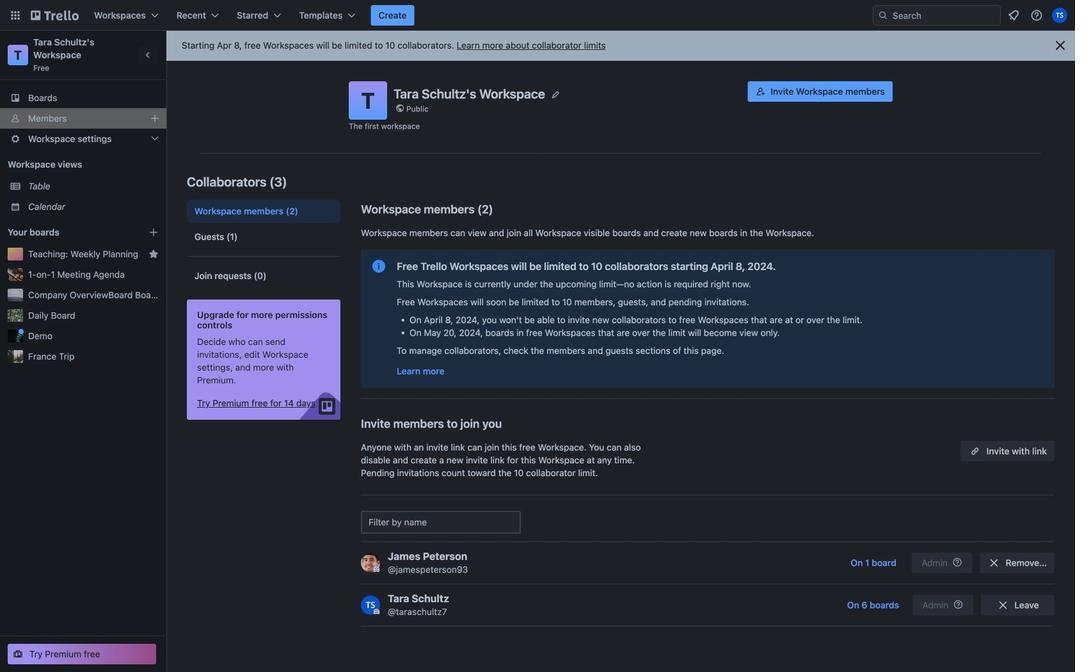 Task type: vqa. For each thing, say whether or not it's contained in the screenshot.
Christina Overa (christinaovera) icon to the top
no



Task type: locate. For each thing, give the bounding box(es) containing it.
0 vertical spatial this member is an admin of this workspace. image
[[374, 567, 380, 573]]

0 vertical spatial tara schultz (taraschultz7) image
[[1053, 8, 1068, 23]]

tara schultz (taraschultz7) image
[[1053, 8, 1068, 23], [361, 596, 380, 615]]

add board image
[[149, 227, 159, 238]]

tara schultz (taraschultz7) image inside primary element
[[1053, 8, 1068, 23]]

primary element
[[0, 0, 1076, 31]]

1 vertical spatial this member is an admin of this workspace. image
[[374, 609, 380, 615]]

search image
[[878, 10, 889, 20]]

your boards with 6 items element
[[8, 225, 129, 240]]

back to home image
[[31, 5, 79, 26]]

this member is an admin of this workspace. image
[[374, 567, 380, 573], [374, 609, 380, 615]]

1 horizontal spatial tara schultz (taraschultz7) image
[[1053, 8, 1068, 23]]

tara schultz (taraschultz7) image down james peterson (jamespeterson93) icon at the left of page
[[361, 596, 380, 615]]

2 this member is an admin of this workspace. image from the top
[[374, 609, 380, 615]]

1 vertical spatial tara schultz (taraschultz7) image
[[361, 596, 380, 615]]

tara schultz (taraschultz7) image right the open information menu image
[[1053, 8, 1068, 23]]



Task type: describe. For each thing, give the bounding box(es) containing it.
starred icon image
[[149, 249, 159, 259]]

0 notifications image
[[1006, 8, 1022, 23]]

Filter by name text field
[[361, 511, 521, 534]]

0 horizontal spatial tara schultz (taraschultz7) image
[[361, 596, 380, 615]]

Search field
[[889, 6, 1001, 24]]

james peterson (jamespeterson93) image
[[361, 553, 380, 573]]

1 this member is an admin of this workspace. image from the top
[[374, 567, 380, 573]]

open information menu image
[[1031, 9, 1044, 22]]

workspace navigation collapse icon image
[[140, 46, 157, 64]]



